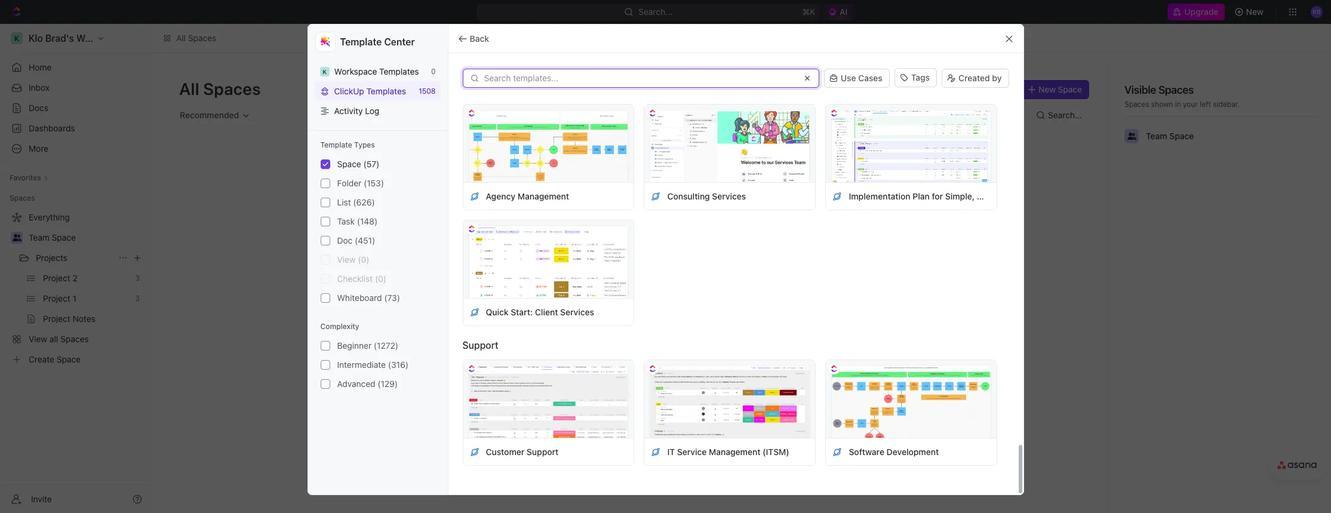 Task type: locate. For each thing, give the bounding box(es) containing it.
enterprise
[[1033, 191, 1074, 201]]

sidebar.
[[1213, 100, 1240, 109]]

0 vertical spatial (0)
[[358, 255, 369, 265]]

management right agency
[[518, 191, 569, 201]]

team right user group image
[[1146, 131, 1168, 141]]

Search templates... text field
[[484, 73, 796, 83]]

template
[[340, 36, 382, 47], [320, 140, 352, 149]]

upgrade link
[[1168, 4, 1225, 20]]

new space button
[[1021, 80, 1090, 99]]

agency
[[486, 191, 516, 201]]

1 horizontal spatial management
[[709, 447, 761, 457]]

0 vertical spatial template
[[340, 36, 382, 47]]

space up projects link
[[52, 232, 76, 243]]

it
[[668, 447, 675, 457]]

all spaces joined
[[606, 245, 663, 254]]

tree inside the sidebar navigation
[[5, 208, 147, 369]]

services right consulting on the top of the page
[[712, 191, 746, 201]]

workspace
[[334, 66, 377, 76]]

support right customer
[[527, 447, 559, 457]]

space up folder
[[337, 159, 361, 169]]

templates
[[379, 66, 419, 76], [367, 86, 406, 96]]

complexity
[[320, 322, 359, 331]]

1 horizontal spatial team
[[1146, 131, 1168, 141]]

team space link
[[29, 228, 145, 247]]

for
[[932, 191, 943, 201]]

None checkbox
[[320, 160, 330, 169], [320, 179, 330, 188], [320, 217, 330, 226], [320, 236, 330, 246], [320, 255, 330, 265], [320, 160, 330, 169], [320, 179, 330, 188], [320, 217, 330, 226], [320, 236, 330, 246], [320, 255, 330, 265]]

1 vertical spatial team
[[29, 232, 49, 243]]

support
[[463, 340, 499, 351], [527, 447, 559, 457]]

1 vertical spatial new
[[1039, 84, 1056, 94]]

templates up activity log button
[[367, 86, 406, 96]]

team right user group icon
[[29, 232, 49, 243]]

intermediate (316)
[[337, 360, 409, 370]]

0 horizontal spatial search...
[[638, 7, 673, 17]]

it service management (itsm)
[[668, 447, 790, 457]]

Beginner (1272) checkbox
[[320, 341, 330, 351]]

(0) right view
[[358, 255, 369, 265]]

activity log button
[[315, 101, 441, 121]]

support down quick
[[463, 340, 499, 351]]

created by
[[959, 73, 1002, 83]]

sidebar navigation
[[0, 24, 152, 513]]

1 vertical spatial templates
[[367, 86, 406, 96]]

1 vertical spatial services
[[560, 307, 594, 317]]

0 vertical spatial all spaces
[[176, 33, 216, 43]]

and
[[1017, 191, 1031, 201]]

(316)
[[388, 360, 409, 370]]

1 vertical spatial template
[[320, 140, 352, 149]]

new up search... button
[[1039, 84, 1056, 94]]

0 horizontal spatial new
[[1039, 84, 1056, 94]]

tree
[[5, 208, 147, 369]]

template up "workspace"
[[340, 36, 382, 47]]

1 horizontal spatial support
[[527, 447, 559, 457]]

teams
[[1076, 191, 1102, 201]]

services
[[712, 191, 746, 201], [560, 307, 594, 317]]

user group image
[[12, 234, 21, 241]]

new inside 'button'
[[1039, 84, 1056, 94]]

0 vertical spatial templates
[[379, 66, 419, 76]]

service
[[677, 447, 707, 457]]

spaces
[[188, 33, 216, 43], [203, 79, 261, 99], [1159, 84, 1194, 96], [1125, 100, 1150, 109], [10, 194, 35, 203], [616, 245, 641, 254]]

in
[[1175, 100, 1181, 109]]

new inside button
[[1247, 7, 1264, 17]]

development
[[887, 447, 939, 457]]

all
[[176, 33, 186, 43], [179, 79, 199, 99], [606, 245, 614, 254]]

quick
[[486, 307, 509, 317]]

team inside 'link'
[[29, 232, 49, 243]]

list
[[337, 197, 351, 207]]

view (0)
[[337, 255, 369, 265]]

advanced
[[337, 379, 375, 389]]

0 vertical spatial team space
[[1146, 131, 1194, 141]]

template left types
[[320, 140, 352, 149]]

search...
[[638, 7, 673, 17], [1048, 110, 1082, 120]]

services right client
[[560, 307, 594, 317]]

(0) for view (0)
[[358, 255, 369, 265]]

use
[[841, 73, 856, 83]]

created by button
[[942, 69, 1009, 88]]

activity log
[[334, 106, 380, 116]]

team space down shown
[[1146, 131, 1194, 141]]

consulting services
[[668, 191, 746, 201]]

beginner (1272)
[[337, 341, 399, 351]]

0 vertical spatial services
[[712, 191, 746, 201]]

clickup templates
[[334, 86, 406, 96]]

k
[[323, 68, 327, 75]]

invite
[[31, 494, 52, 504]]

management left (itsm)
[[709, 447, 761, 457]]

0 horizontal spatial (0)
[[358, 255, 369, 265]]

team space up "projects"
[[29, 232, 76, 243]]

search... button
[[1032, 106, 1090, 125]]

0 vertical spatial new
[[1247, 7, 1264, 17]]

tags button
[[895, 68, 937, 88]]

1 vertical spatial (0)
[[375, 274, 387, 284]]

1 vertical spatial support
[[527, 447, 559, 457]]

(1272)
[[374, 341, 399, 351]]

advanced (129)
[[337, 379, 398, 389]]

tags button
[[895, 68, 937, 87]]

docs
[[29, 103, 48, 113]]

1 horizontal spatial search...
[[1048, 110, 1082, 120]]

customer
[[486, 447, 525, 457]]

1 vertical spatial management
[[709, 447, 761, 457]]

user group image
[[1128, 133, 1137, 140]]

new
[[1247, 7, 1264, 17], [1039, 84, 1056, 94]]

1 vertical spatial team space
[[29, 232, 76, 243]]

activity
[[334, 106, 363, 116]]

1 vertical spatial search...
[[1048, 110, 1082, 120]]

complex,
[[977, 191, 1014, 201]]

implementation
[[849, 191, 911, 201]]

0 vertical spatial management
[[518, 191, 569, 201]]

(0)
[[358, 255, 369, 265], [375, 274, 387, 284]]

task
[[337, 216, 355, 226]]

plan
[[913, 191, 930, 201]]

team
[[1146, 131, 1168, 141], [29, 232, 49, 243]]

team space
[[1146, 131, 1194, 141], [29, 232, 76, 243]]

0 horizontal spatial team
[[29, 232, 49, 243]]

(153)
[[364, 178, 384, 188]]

space
[[1058, 84, 1082, 94], [1170, 131, 1194, 141], [337, 159, 361, 169], [52, 232, 76, 243]]

tree containing team space
[[5, 208, 147, 369]]

0 horizontal spatial services
[[560, 307, 594, 317]]

all spaces
[[176, 33, 216, 43], [179, 79, 261, 99]]

0 horizontal spatial team space
[[29, 232, 76, 243]]

1 horizontal spatial new
[[1247, 7, 1264, 17]]

space inside 'link'
[[52, 232, 76, 243]]

new right upgrade
[[1247, 7, 1264, 17]]

1 horizontal spatial (0)
[[375, 274, 387, 284]]

clickup
[[334, 86, 364, 96]]

space up search... button
[[1058, 84, 1082, 94]]

0 vertical spatial support
[[463, 340, 499, 351]]

whiteboard (73)
[[337, 293, 400, 303]]

templates down center
[[379, 66, 419, 76]]

visible
[[1125, 84, 1157, 96]]

space down in
[[1170, 131, 1194, 141]]

(0) up (73)
[[375, 274, 387, 284]]

inbox
[[29, 82, 50, 93]]

templates for clickup templates
[[367, 86, 406, 96]]

None checkbox
[[320, 198, 330, 207], [320, 274, 330, 284], [320, 293, 330, 303], [320, 198, 330, 207], [320, 274, 330, 284], [320, 293, 330, 303]]

team space inside 'link'
[[29, 232, 76, 243]]



Task type: vqa. For each thing, say whether or not it's contained in the screenshot.
"Team Space" to the bottom
yes



Task type: describe. For each thing, give the bounding box(es) containing it.
(626)
[[353, 197, 375, 207]]

joined
[[643, 245, 663, 254]]

space (57)
[[337, 159, 380, 169]]

use cases button
[[824, 69, 890, 88]]

klo brad's workspace, , element
[[320, 67, 329, 76]]

upgrade
[[1185, 7, 1219, 17]]

new space
[[1039, 84, 1082, 94]]

created
[[959, 73, 990, 83]]

docs link
[[5, 99, 147, 118]]

space inside 'button'
[[1058, 84, 1082, 94]]

Intermediate (316) checkbox
[[320, 360, 330, 370]]

doc (451)
[[337, 235, 375, 246]]

view
[[337, 255, 356, 265]]

shown
[[1152, 100, 1173, 109]]

(451)
[[355, 235, 375, 246]]

checklist
[[337, 274, 373, 284]]

visible spaces spaces shown in your left sidebar.
[[1125, 84, 1240, 109]]

beginner
[[337, 341, 372, 351]]

software
[[849, 447, 885, 457]]

(148)
[[357, 216, 378, 226]]

1 vertical spatial all
[[179, 79, 199, 99]]

⌘k
[[802, 7, 815, 17]]

Advanced (129) checkbox
[[320, 379, 330, 389]]

quick start: client services
[[486, 307, 594, 317]]

client
[[535, 307, 558, 317]]

search... inside button
[[1048, 110, 1082, 120]]

(0) for checklist (0)
[[375, 274, 387, 284]]

dashboards
[[29, 123, 75, 133]]

home link
[[5, 58, 147, 77]]

0 vertical spatial team
[[1146, 131, 1168, 141]]

home
[[29, 62, 52, 72]]

start:
[[511, 307, 533, 317]]

intermediate
[[337, 360, 386, 370]]

0 vertical spatial search...
[[638, 7, 673, 17]]

doc
[[337, 235, 353, 246]]

(57)
[[364, 159, 380, 169]]

0 vertical spatial all
[[176, 33, 186, 43]]

template for template types
[[320, 140, 352, 149]]

use cases button
[[824, 68, 890, 89]]

folder (153)
[[337, 178, 384, 188]]

2 vertical spatial all
[[606, 245, 614, 254]]

template for template center
[[340, 36, 382, 47]]

left
[[1200, 100, 1211, 109]]

by
[[993, 73, 1002, 83]]

checklist (0)
[[337, 274, 387, 284]]

back button
[[453, 29, 496, 48]]

new for new
[[1247, 7, 1264, 17]]

favorites button
[[5, 171, 53, 185]]

tags
[[911, 72, 930, 82]]

favorites
[[10, 173, 41, 182]]

dashboards link
[[5, 119, 147, 138]]

types
[[354, 140, 375, 149]]

use cases
[[841, 73, 883, 83]]

1 vertical spatial all spaces
[[179, 79, 261, 99]]

template center
[[340, 36, 415, 47]]

0 horizontal spatial support
[[463, 340, 499, 351]]

customer support
[[486, 447, 559, 457]]

projects
[[36, 253, 67, 263]]

template types
[[320, 140, 375, 149]]

task (148)
[[337, 216, 378, 226]]

created by button
[[942, 69, 1009, 88]]

center
[[384, 36, 415, 47]]

(129)
[[378, 379, 398, 389]]

implementation plan for simple, complex, and enterprise teams
[[849, 191, 1102, 201]]

0
[[431, 67, 436, 76]]

1508
[[419, 87, 436, 96]]

cases
[[859, 73, 883, 83]]

log
[[365, 106, 380, 116]]

templates for workspace templates
[[379, 66, 419, 76]]

(itsm)
[[763, 447, 790, 457]]

projects link
[[36, 249, 114, 268]]

(73)
[[384, 293, 400, 303]]

0 horizontal spatial management
[[518, 191, 569, 201]]

consulting
[[668, 191, 710, 201]]

agency management
[[486, 191, 569, 201]]

simple,
[[946, 191, 975, 201]]

folder
[[337, 178, 362, 188]]

back
[[470, 33, 489, 43]]

spaces inside the sidebar navigation
[[10, 194, 35, 203]]

1 horizontal spatial services
[[712, 191, 746, 201]]

inbox link
[[5, 78, 147, 97]]

software development
[[849, 447, 939, 457]]

1 horizontal spatial team space
[[1146, 131, 1194, 141]]

list (626)
[[337, 197, 375, 207]]

whiteboard
[[337, 293, 382, 303]]

new for new space
[[1039, 84, 1056, 94]]

your
[[1183, 100, 1198, 109]]

new button
[[1230, 2, 1271, 22]]



